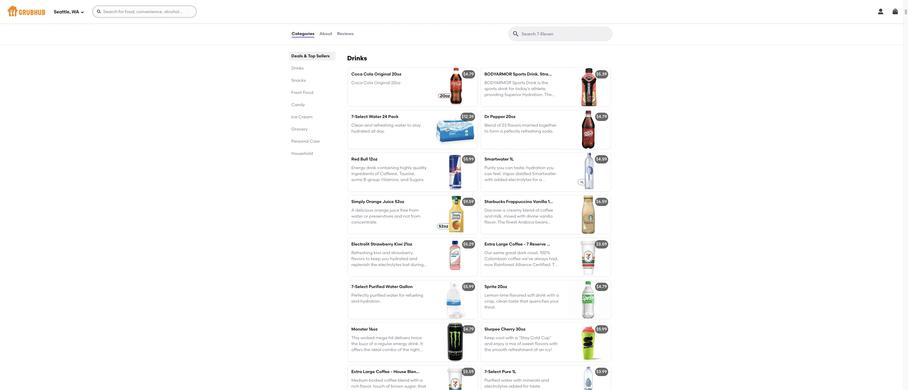Task type: vqa. For each thing, say whether or not it's contained in the screenshot.
1600
no



Task type: describe. For each thing, give the bounding box(es) containing it.
dr
[[485, 114, 490, 119]]

flavor.
[[485, 220, 497, 225]]

simply orange juice 52oz image
[[433, 195, 478, 234]]

fresh food tab
[[292, 90, 333, 96]]

grocery
[[292, 127, 308, 132]]

and up flavor.
[[485, 214, 493, 219]]

taste
[[509, 299, 519, 304]]

purity
[[485, 165, 496, 170]]

rich
[[503, 226, 511, 231]]

juice
[[383, 199, 394, 204]]

$3.99
[[597, 369, 607, 375]]

- for house
[[391, 369, 393, 375]]

starbucks frappuccino vanilla 13.7oz image
[[566, 195, 611, 234]]

hydrated inside refreshing kiwi and strawberry flavors to keep you hydrated and replenish the electrolytes lost during exercise.
[[390, 256, 409, 261]]

water inside clean and refreshing water to stay hydrated all day.
[[395, 123, 407, 128]]

food
[[303, 90, 314, 95]]

coffee for 7
[[509, 242, 523, 247]]

married
[[522, 123, 539, 128]]

Search for food, convenience, alcohol... search field
[[92, 6, 196, 18]]

care
[[310, 139, 320, 144]]

dr pepper 20oz
[[485, 114, 516, 119]]

quenches
[[530, 299, 549, 304]]

flavored
[[510, 293, 527, 298]]

mixed
[[504, 214, 517, 219]]

hydration
[[527, 165, 546, 170]]

electrolit
[[352, 242, 370, 247]]

coca cola original 20oz image
[[433, 68, 478, 107]]

2 horizontal spatial you
[[547, 165, 554, 170]]

refreshing inside clean and refreshing water to stay hydrated all day.
[[374, 123, 394, 128]]

drink inside energy drink containing highly quality ingredients of caffeine, taurine, some b-group vitamins, and sugars.
[[367, 165, 377, 170]]

purified water with minerals and electrolytes added for taste.
[[485, 378, 550, 389]]

slurpee cherry 30oz image
[[566, 323, 611, 362]]

a
[[352, 208, 355, 213]]

hydrated inside clean and refreshing water to stay hydrated all day.
[[352, 129, 370, 134]]

seattle, wa
[[54, 9, 79, 14]]

sports
[[513, 72, 527, 77]]

refreshment
[[509, 347, 533, 352]]

1 coca from the top
[[352, 72, 363, 77]]

and right kiwi
[[383, 250, 391, 255]]

to inside blend of 23 flavors married together to form a pefectly refreshing soda.
[[485, 129, 489, 134]]

during
[[411, 262, 424, 267]]

bull
[[361, 157, 368, 162]]

1 vertical spatial 1l
[[513, 369, 517, 375]]

keep cool with a "stay cold cup" and enjoy a mix of sweet flavors with the smooth refreshment of an icy!
[[485, 335, 558, 352]]

minerals
[[523, 378, 541, 383]]

$4.79 for lemon-lime flavored soft drink with a crisp, clean taste that quenches your thirst.
[[597, 284, 607, 289]]

large for extra large coffee - house blend 24oz
[[363, 369, 375, 375]]

extra for extra large coffee - 7 reserve colombian 24oz
[[485, 242, 496, 247]]

hydration.
[[361, 299, 381, 304]]

milk,
[[494, 214, 503, 219]]

pefectly
[[504, 129, 521, 134]]

distinctive
[[485, 183, 505, 188]]

a up fun
[[352, 23, 354, 28]]

smartwater 1l image
[[566, 153, 611, 192]]

21oz
[[404, 242, 413, 247]]

eat,
[[364, 29, 372, 34]]

bodyarmor sports drink, strawberry banana 28oz image
[[566, 68, 611, 107]]

electrolytes inside purity you can taste; hydration you can feel. vapor distilled smartwater with added electrolytes for a distinctive pure and crisp taste.
[[509, 177, 532, 182]]

divine
[[527, 214, 539, 219]]

of inside blend of 23 flavors married together to form a pefectly refreshing soda.
[[497, 123, 501, 128]]

a inside lemon-lime flavored soft drink with a crisp, clean taste that quenches your thirst.
[[557, 293, 559, 298]]

candy
[[292, 102, 305, 107]]

0 vertical spatial 1l
[[510, 157, 514, 162]]

taste. inside the purified water with minerals and electrolytes added for taste.
[[530, 384, 542, 389]]

kiwi
[[395, 242, 403, 247]]

beverage.
[[485, 232, 505, 237]]

1 vertical spatial strawberry
[[371, 242, 394, 247]]

0 vertical spatial water
[[369, 114, 382, 119]]

caffeine,
[[380, 171, 399, 176]]

28oz
[[581, 72, 591, 77]]

drinks tab
[[292, 65, 333, 71]]

free
[[401, 208, 408, 213]]

an
[[539, 347, 545, 352]]

cold
[[531, 335, 541, 340]]

and inside energy drink containing highly quality ingredients of caffeine, taurine, some b-group vitamins, and sugars.
[[401, 177, 409, 182]]

thirst.
[[485, 305, 496, 310]]

simply orange juice 52oz
[[352, 199, 405, 204]]

extra large coffee - house blend 24oz
[[352, 369, 430, 375]]

with up the mix
[[506, 335, 514, 340]]

and inside perfectly purified water for refueling and hydration.
[[352, 299, 360, 304]]

a inside blend of 23 flavors married together to form a pefectly refreshing soda.
[[501, 129, 503, 134]]

7-select pure 1l
[[485, 369, 517, 375]]

to inside clean and refreshing water to stay hydrated all day.
[[408, 123, 412, 128]]

52oz
[[395, 199, 405, 204]]

fun
[[352, 29, 358, 34]]

arabica
[[519, 220, 535, 225]]

soda.
[[543, 129, 554, 134]]

$4.79 for coca cola original 20oz
[[464, 72, 474, 77]]

concentrate.
[[352, 220, 378, 225]]

7
[[527, 242, 529, 247]]

deals
[[292, 54, 303, 59]]

colombian
[[547, 242, 570, 247]]

crisp inside funyuns® onion flavored rings are a deliciously different snack that's fun to eat, with a crisp texture and zesty onion flavor
[[386, 29, 396, 34]]

main navigation navigation
[[0, 0, 904, 23]]

0 vertical spatial from
[[409, 208, 419, 213]]

2 cola from the top
[[364, 80, 374, 85]]

and down finest
[[512, 226, 520, 231]]

smooth
[[493, 347, 508, 352]]

$5.99 for sprite
[[464, 284, 474, 289]]

$3.59 for extra large coffee - 7 reserve colombian 24oz
[[597, 242, 607, 247]]

you inside refreshing kiwi and strawberry flavors to keep you hydrated and replenish the electrolytes lost during exercise.
[[382, 256, 389, 261]]

sprite 20oz image
[[566, 281, 611, 319]]

1 vertical spatial can
[[485, 171, 493, 176]]

refreshing inside blend of 23 flavors married together to form a pefectly refreshing soda.
[[522, 129, 542, 134]]

slurpee
[[485, 327, 500, 332]]

kiwi
[[374, 250, 382, 255]]

purity you can taste; hydration you can feel. vapor distilled smartwater with added electrolytes for a distinctive pure and crisp taste.
[[485, 165, 557, 188]]

and up during
[[410, 256, 418, 261]]

7- for 7-select water 24 pack
[[352, 114, 355, 119]]

perfectly purified water for refueling and hydration.
[[352, 293, 424, 304]]

sugars.
[[410, 177, 425, 182]]

perfectly
[[352, 293, 369, 298]]

cool
[[496, 335, 505, 340]]

electrolytes inside the purified water with minerals and electrolytes added for taste.
[[485, 384, 508, 389]]

grocery tab
[[292, 126, 333, 132]]

for inside the purified water with minerals and electrolytes added for taste.
[[524, 384, 529, 389]]

onion
[[363, 35, 374, 40]]

13.7oz
[[548, 199, 560, 204]]

smartwater inside purity you can taste; hydration you can feel. vapor distilled smartwater with added electrolytes for a distinctive pure and crisp taste.
[[533, 171, 557, 176]]

extra for extra large coffee - house blend 24oz
[[352, 369, 362, 375]]

with inside funyuns® onion flavored rings are a deliciously different snack that's fun to eat, with a crisp texture and zesty onion flavor
[[373, 29, 382, 34]]

purified inside the purified water with minerals and electrolytes added for taste.
[[485, 378, 500, 383]]

household tab
[[292, 150, 333, 157]]

1 vertical spatial water
[[386, 284, 399, 289]]

deals & top sellers
[[292, 54, 330, 59]]

texture
[[397, 29, 411, 34]]

about
[[320, 31, 332, 36]]

containing
[[378, 165, 399, 170]]

$9.59
[[464, 199, 474, 204]]

a inside purity you can taste; hydration you can feel. vapor distilled smartwater with added electrolytes for a distinctive pure and crisp taste.
[[540, 177, 542, 182]]

of up the refreshment
[[518, 341, 522, 346]]

orange
[[375, 208, 389, 213]]

magnifying glass icon image
[[513, 30, 520, 37]]

ice cream
[[292, 115, 313, 120]]

1 horizontal spatial strawberry
[[540, 72, 563, 77]]

1 vertical spatial from
[[411, 214, 421, 219]]

undeniably
[[521, 226, 543, 231]]

1 vertical spatial 24oz
[[420, 369, 430, 375]]

cherry
[[501, 327, 515, 332]]

stay
[[413, 123, 421, 128]]

to inside refreshing kiwi and strawberry flavors to keep you hydrated and replenish the electrolytes lost during exercise.
[[366, 256, 370, 261]]

with up icy!
[[550, 341, 558, 346]]

banana
[[564, 72, 580, 77]]

b-
[[364, 177, 368, 182]]

the inside refreshing kiwi and strawberry flavors to keep you hydrated and replenish the electrolytes lost during exercise.
[[371, 262, 378, 267]]

clean
[[497, 299, 508, 304]]

and inside "keep cool with a "stay cold cup" and enjoy a mix of sweet flavors with the smooth refreshment of an icy!"
[[485, 341, 493, 346]]

of inside energy drink containing highly quality ingredients of caffeine, taurine, some b-group vitamins, and sugars.
[[375, 171, 379, 176]]

and inside a delicious orange juice free from water or preservtives and not from concentrate.
[[395, 214, 403, 219]]

12oz
[[369, 157, 378, 162]]

with inside lemon-lime flavored soft drink with a crisp, clean taste that quenches your thirst.
[[547, 293, 556, 298]]

discover
[[485, 208, 502, 213]]

snacks tab
[[292, 77, 333, 84]]

personal care tab
[[292, 138, 333, 145]]

form
[[490, 129, 500, 134]]

7-select pure 1l image
[[566, 366, 611, 390]]

flavors inside "keep cool with a "stay cold cup" and enjoy a mix of sweet flavors with the smooth refreshment of an icy!"
[[535, 341, 549, 346]]

flavor
[[375, 35, 386, 40]]

0 horizontal spatial smartwater
[[485, 157, 509, 162]]

of inside discover a creamy blend of coffee and milk, mixed with divine vanilla flavor. the finest arabica beans create a rich and undeniably luscious beverage.
[[536, 208, 540, 213]]

crisp inside purity you can taste; hydration you can feel. vapor distilled smartwater with added electrolytes for a distinctive pure and crisp taste.
[[526, 183, 535, 188]]

select for purified
[[355, 284, 368, 289]]

and inside clean and refreshing water to stay hydrated all day.
[[365, 123, 373, 128]]

reviews button
[[337, 23, 354, 45]]

creamy
[[507, 208, 522, 213]]

extra large coffee - house blend 24oz image
[[433, 366, 478, 390]]

distilled
[[516, 171, 532, 176]]

7- for 7-select pure 1l
[[485, 369, 489, 375]]

1 original from the top
[[375, 72, 391, 77]]

monster 16oz
[[352, 327, 378, 332]]

Search 7-Eleven search field
[[522, 31, 611, 37]]



Task type: locate. For each thing, give the bounding box(es) containing it.
added down pure
[[509, 384, 523, 389]]

drink down 12oz
[[367, 165, 377, 170]]

keep
[[371, 256, 381, 261]]

with up your at the right of page
[[547, 293, 556, 298]]

1 horizontal spatial flavors
[[508, 123, 521, 128]]

2 horizontal spatial electrolytes
[[509, 177, 532, 182]]

0 vertical spatial hydrated
[[352, 129, 370, 134]]

flavored
[[388, 17, 406, 22]]

extra large coffee - 7 reserve colombian 24oz
[[485, 242, 581, 247]]

1 horizontal spatial smartwater
[[533, 171, 557, 176]]

1 horizontal spatial electrolytes
[[485, 384, 508, 389]]

and inside purity you can taste; hydration you can feel. vapor distilled smartwater with added electrolytes for a distinctive pure and crisp taste.
[[517, 183, 525, 188]]

0 vertical spatial drinks
[[348, 55, 367, 62]]

flavors up replenish
[[352, 256, 365, 261]]

you
[[497, 165, 505, 170], [547, 165, 554, 170], [382, 256, 389, 261]]

water inside the purified water with minerals and electrolytes added for taste.
[[501, 378, 513, 383]]

7- up perfectly
[[352, 284, 355, 289]]

categories button
[[292, 23, 315, 45]]

the down keep
[[371, 262, 378, 267]]

1 horizontal spatial $3.59
[[597, 242, 607, 247]]

1 vertical spatial taste.
[[530, 384, 542, 389]]

that's
[[408, 23, 420, 28]]

drink inside lemon-lime flavored soft drink with a crisp, clean taste that quenches your thirst.
[[536, 293, 546, 298]]

0 vertical spatial purified
[[369, 284, 385, 289]]

water down pure
[[501, 378, 513, 383]]

bodyarmor sports drink, strawberry banana 28oz
[[485, 72, 591, 77]]

1 vertical spatial refreshing
[[522, 129, 542, 134]]

1 vertical spatial original
[[375, 80, 391, 85]]

electrolytes inside refreshing kiwi and strawberry flavors to keep you hydrated and replenish the electrolytes lost during exercise.
[[379, 262, 402, 267]]

for inside perfectly purified water for refueling and hydration.
[[399, 293, 405, 298]]

zesty
[[352, 35, 362, 40]]

1 vertical spatial blend
[[408, 369, 419, 375]]

about button
[[319, 23, 333, 45]]

for down hydration
[[533, 177, 539, 182]]

$4.79 for blend of 23 flavors married together to form a pefectly refreshing soda.
[[597, 114, 607, 119]]

and down "that's"
[[412, 29, 420, 34]]

dr pepper 20oz image
[[566, 110, 611, 149]]

water down the pack
[[395, 123, 407, 128]]

and up 'all'
[[365, 123, 373, 128]]

$6.59
[[597, 199, 607, 204]]

vitamins,
[[381, 177, 400, 182]]

can
[[506, 165, 513, 170], [485, 171, 493, 176]]

7- up the clean
[[352, 114, 355, 119]]

1 horizontal spatial water
[[386, 284, 399, 289]]

1l
[[510, 157, 514, 162], [513, 369, 517, 375]]

select up the clean
[[355, 114, 368, 119]]

household
[[292, 151, 313, 156]]

1 horizontal spatial can
[[506, 165, 513, 170]]

luscious
[[544, 226, 560, 231]]

0 vertical spatial can
[[506, 165, 513, 170]]

taste. up vanilla at the right bottom of page
[[536, 183, 548, 188]]

to right fun
[[359, 29, 363, 34]]

extra
[[485, 242, 496, 247], [352, 369, 362, 375]]

select
[[355, 114, 368, 119], [355, 284, 368, 289], [489, 369, 501, 375]]

and down juice
[[395, 214, 403, 219]]

0 horizontal spatial can
[[485, 171, 493, 176]]

$5.99 for smartwater
[[464, 157, 474, 162]]

1l up vapor
[[510, 157, 514, 162]]

1 horizontal spatial -
[[524, 242, 526, 247]]

you right keep
[[382, 256, 389, 261]]

funyuns onion flavored rings 6oz image
[[433, 4, 478, 43]]

flavors up an
[[535, 341, 549, 346]]

1 vertical spatial 7-
[[352, 284, 355, 289]]

1 horizontal spatial drinks
[[348, 55, 367, 62]]

your
[[550, 299, 559, 304]]

1 vertical spatial drinks
[[292, 66, 304, 71]]

1 vertical spatial cola
[[364, 80, 374, 85]]

and inside the purified water with minerals and electrolytes added for taste.
[[542, 378, 550, 383]]

0 vertical spatial the
[[371, 262, 378, 267]]

and down taurine,
[[401, 177, 409, 182]]

0 vertical spatial refreshing
[[374, 123, 394, 128]]

can up vapor
[[506, 165, 513, 170]]

1 vertical spatial flavors
[[352, 256, 365, 261]]

keep
[[485, 335, 495, 340]]

blend
[[523, 208, 535, 213]]

0 vertical spatial 7-
[[352, 114, 355, 119]]

7- left pure
[[485, 369, 489, 375]]

2 vertical spatial for
[[524, 384, 529, 389]]

orange
[[366, 199, 382, 204]]

refreshing down married on the top of page
[[522, 129, 542, 134]]

1 vertical spatial large
[[363, 369, 375, 375]]

you up feel.
[[497, 165, 505, 170]]

a down different
[[383, 29, 385, 34]]

delicious
[[356, 208, 374, 213]]

purified up purified
[[369, 284, 385, 289]]

for down gallon
[[399, 293, 405, 298]]

0 horizontal spatial electrolytes
[[379, 262, 402, 267]]

added inside purity you can taste; hydration you can feel. vapor distilled smartwater with added electrolytes for a distinctive pure and crisp taste.
[[494, 177, 508, 182]]

water inside perfectly purified water for refueling and hydration.
[[387, 293, 398, 298]]

2 vertical spatial select
[[489, 369, 501, 375]]

1 vertical spatial smartwater
[[533, 171, 557, 176]]

to left form
[[485, 129, 489, 134]]

1 vertical spatial crisp
[[526, 183, 535, 188]]

from up "not"
[[409, 208, 419, 213]]

0 vertical spatial strawberry
[[540, 72, 563, 77]]

water up perfectly purified water for refueling and hydration.
[[386, 284, 399, 289]]

0 horizontal spatial refreshing
[[374, 123, 394, 128]]

icy!
[[546, 347, 552, 352]]

with inside purity you can taste; hydration you can feel. vapor distilled smartwater with added electrolytes for a distinctive pure and crisp taste.
[[485, 177, 493, 182]]

1 vertical spatial coca
[[352, 80, 363, 85]]

1 horizontal spatial refreshing
[[522, 129, 542, 134]]

select for pure
[[489, 369, 501, 375]]

electrolytes down 7-select pure 1l
[[485, 384, 508, 389]]

the
[[498, 220, 506, 225]]

24oz right house
[[420, 369, 430, 375]]

water down a
[[352, 214, 363, 219]]

1 vertical spatial $3.59
[[464, 369, 474, 375]]

24
[[383, 114, 388, 119]]

water inside a delicious orange juice free from water or preservtives and not from concentrate.
[[352, 214, 363, 219]]

extra large coffee - 7 reserve colombian 24oz image
[[566, 238, 611, 277]]

0 horizontal spatial 24oz
[[420, 369, 430, 375]]

pepper
[[491, 114, 505, 119]]

flavors inside refreshing kiwi and strawberry flavors to keep you hydrated and replenish the electrolytes lost during exercise.
[[352, 256, 365, 261]]

onion
[[375, 17, 387, 22]]

for inside purity you can taste; hydration you can feel. vapor distilled smartwater with added electrolytes for a distinctive pure and crisp taste.
[[533, 177, 539, 182]]

1 horizontal spatial added
[[509, 384, 523, 389]]

0 horizontal spatial extra
[[352, 369, 362, 375]]

7-select water 24 pack image
[[433, 110, 478, 149]]

and down perfectly
[[352, 299, 360, 304]]

frappuccino
[[507, 199, 533, 204]]

1 horizontal spatial the
[[485, 347, 492, 352]]

0 vertical spatial blend
[[485, 123, 496, 128]]

1 vertical spatial the
[[485, 347, 492, 352]]

16oz
[[369, 327, 378, 332]]

ingredients
[[352, 171, 374, 176]]

blend up form
[[485, 123, 496, 128]]

a down hydration
[[540, 177, 542, 182]]

smartwater up purity
[[485, 157, 509, 162]]

drinks inside tab
[[292, 66, 304, 71]]

and inside funyuns® onion flavored rings are a deliciously different snack that's fun to eat, with a crisp texture and zesty onion flavor
[[412, 29, 420, 34]]

0 horizontal spatial you
[[382, 256, 389, 261]]

large for extra large coffee - 7 reserve colombian 24oz
[[497, 242, 508, 247]]

blend right house
[[408, 369, 419, 375]]

and right the 'pure'
[[517, 183, 525, 188]]

0 vertical spatial $5.99
[[464, 157, 474, 162]]

- for 7
[[524, 242, 526, 247]]

coca cola original 20oz
[[352, 72, 402, 77], [352, 80, 401, 85]]

0 vertical spatial cola
[[364, 72, 374, 77]]

23
[[502, 123, 507, 128]]

create
[[485, 226, 498, 231]]

0 vertical spatial -
[[524, 242, 526, 247]]

0 horizontal spatial added
[[494, 177, 508, 182]]

electrolytes down keep
[[379, 262, 402, 267]]

original
[[375, 72, 391, 77], [375, 80, 391, 85]]

the inside "keep cool with a "stay cold cup" and enjoy a mix of sweet flavors with the smooth refreshment of an icy!"
[[485, 347, 492, 352]]

replenish
[[352, 262, 370, 267]]

1 vertical spatial $5.99
[[464, 284, 474, 289]]

all
[[371, 129, 376, 134]]

different
[[377, 23, 395, 28]]

0 vertical spatial crisp
[[386, 29, 396, 34]]

1 vertical spatial added
[[509, 384, 523, 389]]

rings
[[407, 17, 418, 22]]

added
[[494, 177, 508, 182], [509, 384, 523, 389]]

and
[[412, 29, 420, 34], [365, 123, 373, 128], [401, 177, 409, 182], [517, 183, 525, 188], [395, 214, 403, 219], [485, 214, 493, 219], [512, 226, 520, 231], [383, 250, 391, 255], [410, 256, 418, 261], [352, 299, 360, 304], [485, 341, 493, 346], [542, 378, 550, 383]]

0 horizontal spatial drink
[[367, 165, 377, 170]]

0 horizontal spatial purified
[[369, 284, 385, 289]]

flavors up pefectly
[[508, 123, 521, 128]]

you right hydration
[[547, 165, 554, 170]]

coffee for house
[[376, 369, 390, 375]]

1 horizontal spatial extra
[[485, 242, 496, 247]]

1 vertical spatial coffee
[[376, 369, 390, 375]]

0 horizontal spatial $3.59
[[464, 369, 474, 375]]

0 horizontal spatial water
[[369, 114, 382, 119]]

a left the mix
[[506, 341, 508, 346]]

drink up quenches
[[536, 293, 546, 298]]

2 coca cola original 20oz from the top
[[352, 80, 401, 85]]

electrolit strawberry kiwi 21oz image
[[433, 238, 478, 277]]

20oz
[[392, 72, 402, 77], [392, 80, 401, 85], [506, 114, 516, 119], [498, 284, 508, 289]]

1 horizontal spatial 24oz
[[571, 242, 581, 247]]

deals & top sellers tab
[[292, 53, 333, 59]]

the left "smooth"
[[485, 347, 492, 352]]

$4.79
[[464, 72, 474, 77], [597, 114, 607, 119], [597, 284, 607, 289], [464, 327, 474, 332]]

0 vertical spatial large
[[497, 242, 508, 247]]

a down 23
[[501, 129, 503, 134]]

added inside the purified water with minerals and electrolytes added for taste.
[[509, 384, 523, 389]]

select for water
[[355, 114, 368, 119]]

2 coca from the top
[[352, 80, 363, 85]]

0 horizontal spatial hydrated
[[352, 129, 370, 134]]

crisp down distilled
[[526, 183, 535, 188]]

soft
[[528, 293, 535, 298]]

to left stay
[[408, 123, 412, 128]]

water down 7-select purified water gallon at the left bottom of page
[[387, 293, 398, 298]]

$4.59
[[597, 157, 607, 162]]

1 horizontal spatial drink
[[536, 293, 546, 298]]

coffee
[[509, 242, 523, 247], [376, 369, 390, 375]]

strawberry
[[540, 72, 563, 77], [371, 242, 394, 247]]

smartwater 1l
[[485, 157, 514, 162]]

from right "not"
[[411, 214, 421, 219]]

select left pure
[[489, 369, 501, 375]]

1 horizontal spatial purified
[[485, 378, 500, 383]]

can down purity
[[485, 171, 493, 176]]

electrolytes down distilled
[[509, 177, 532, 182]]

purified down 7-select pure 1l
[[485, 378, 500, 383]]

with inside discover a creamy blend of coffee and milk, mixed with divine vanilla flavor. the finest arabica beans create a rich and undeniably luscious beverage.
[[518, 214, 526, 219]]

for
[[533, 177, 539, 182], [399, 293, 405, 298], [524, 384, 529, 389]]

0 vertical spatial extra
[[485, 242, 496, 247]]

1 coca cola original 20oz from the top
[[352, 72, 402, 77]]

with left 'minerals'
[[514, 378, 522, 383]]

0 vertical spatial coffee
[[509, 242, 523, 247]]

bodyarmor
[[485, 72, 512, 77]]

to inside funyuns® onion flavored rings are a deliciously different snack that's fun to eat, with a crisp texture and zesty onion flavor
[[359, 29, 363, 34]]

0 vertical spatial coca
[[352, 72, 363, 77]]

taste. down 'minerals'
[[530, 384, 542, 389]]

ice
[[292, 115, 298, 120]]

with up arabica
[[518, 214, 526, 219]]

mix
[[509, 341, 517, 346]]

0 horizontal spatial drinks
[[292, 66, 304, 71]]

candy tab
[[292, 102, 333, 108]]

7-select purified water gallon
[[352, 284, 413, 289]]

hydrated down the clean
[[352, 129, 370, 134]]

of up group
[[375, 171, 379, 176]]

0 vertical spatial drink
[[367, 165, 377, 170]]

clean and refreshing water to stay hydrated all day.
[[352, 123, 421, 134]]

2 horizontal spatial for
[[533, 177, 539, 182]]

7-select purified water gallon image
[[433, 281, 478, 319]]

0 vertical spatial original
[[375, 72, 391, 77]]

taste. inside purity you can taste; hydration you can feel. vapor distilled smartwater with added electrolytes for a distinctive pure and crisp taste.
[[536, 183, 548, 188]]

2 vertical spatial $5.99
[[597, 327, 607, 332]]

strawberry right drink,
[[540, 72, 563, 77]]

cream
[[299, 115, 313, 120]]

24oz right 'colombian' on the bottom right of the page
[[571, 242, 581, 247]]

flavors inside blend of 23 flavors married together to form a pefectly refreshing soda.
[[508, 123, 521, 128]]

1 cola from the top
[[364, 72, 374, 77]]

2 vertical spatial 7-
[[485, 369, 489, 375]]

of left an
[[534, 347, 538, 352]]

strawberry up kiwi
[[371, 242, 394, 247]]

and down the keep
[[485, 341, 493, 346]]

lemon-
[[485, 293, 501, 298]]

crisp down different
[[386, 29, 396, 34]]

svg image
[[878, 8, 885, 15], [893, 8, 900, 15], [97, 9, 101, 14], [80, 10, 84, 14]]

discover a creamy blend of coffee and milk, mixed with divine vanilla flavor. the finest arabica beans create a rich and undeniably luscious beverage.
[[485, 208, 560, 237]]

1 horizontal spatial you
[[497, 165, 505, 170]]

of up divine
[[536, 208, 540, 213]]

blend inside blend of 23 flavors married together to form a pefectly refreshing soda.
[[485, 123, 496, 128]]

7- for 7-select purified water gallon
[[352, 284, 355, 289]]

0 horizontal spatial the
[[371, 262, 378, 267]]

$3.59
[[597, 242, 607, 247], [464, 369, 474, 375]]

- left house
[[391, 369, 393, 375]]

reviews
[[337, 31, 354, 36]]

drinks down deals
[[292, 66, 304, 71]]

red bull 12oz image
[[433, 153, 478, 192]]

snacks
[[292, 78, 306, 83]]

1 horizontal spatial for
[[524, 384, 529, 389]]

a left "rich"
[[499, 226, 502, 231]]

1 vertical spatial purified
[[485, 378, 500, 383]]

-
[[524, 242, 526, 247], [391, 369, 393, 375]]

2 vertical spatial flavors
[[535, 341, 549, 346]]

0 vertical spatial flavors
[[508, 123, 521, 128]]

1 horizontal spatial crisp
[[526, 183, 535, 188]]

or
[[364, 214, 368, 219]]

smartwater
[[485, 157, 509, 162], [533, 171, 557, 176]]

refreshing up day.
[[374, 123, 394, 128]]

the
[[371, 262, 378, 267], [485, 347, 492, 352]]

feel.
[[494, 171, 502, 176]]

1 vertical spatial drink
[[536, 293, 546, 298]]

0 horizontal spatial flavors
[[352, 256, 365, 261]]

to left keep
[[366, 256, 370, 261]]

a up your at the right of page
[[557, 293, 559, 298]]

refreshing kiwi and strawberry flavors to keep you hydrated and replenish the electrolytes lost during exercise.
[[352, 250, 424, 273]]

finest
[[507, 220, 518, 225]]

with up distinctive
[[485, 177, 493, 182]]

a up "mixed"
[[503, 208, 506, 213]]

1 vertical spatial select
[[355, 284, 368, 289]]

0 horizontal spatial for
[[399, 293, 405, 298]]

- left 7
[[524, 242, 526, 247]]

refueling
[[406, 293, 424, 298]]

preservtives
[[369, 214, 394, 219]]

coffee left 7
[[509, 242, 523, 247]]

and right 'minerals'
[[542, 378, 550, 383]]

water left 24
[[369, 114, 382, 119]]

strawberry
[[392, 250, 413, 255]]

0 vertical spatial 24oz
[[571, 242, 581, 247]]

monster 16oz image
[[433, 323, 478, 362]]

2 horizontal spatial flavors
[[535, 341, 549, 346]]

smartwater down hydration
[[533, 171, 557, 176]]

added down feel.
[[494, 177, 508, 182]]

ice cream tab
[[292, 114, 333, 120]]

2 original from the top
[[375, 80, 391, 85]]

1 vertical spatial for
[[399, 293, 405, 298]]

with up flavor
[[373, 29, 382, 34]]

of left 23
[[497, 123, 501, 128]]

0 vertical spatial coca cola original 20oz
[[352, 72, 402, 77]]

$3.59 for extra large coffee - house blend 24oz
[[464, 369, 474, 375]]

0 vertical spatial added
[[494, 177, 508, 182]]

with inside the purified water with minerals and electrolytes added for taste.
[[514, 378, 522, 383]]

0 vertical spatial select
[[355, 114, 368, 119]]

hydrated
[[352, 129, 370, 134], [390, 256, 409, 261]]

day.
[[377, 129, 385, 134]]

1l right pure
[[513, 369, 517, 375]]

0 vertical spatial smartwater
[[485, 157, 509, 162]]

lime
[[501, 293, 509, 298]]

starbucks
[[485, 199, 506, 204]]

drinks down zesty
[[348, 55, 367, 62]]

coffee left house
[[376, 369, 390, 375]]

select up perfectly
[[355, 284, 368, 289]]

a up the mix
[[515, 335, 518, 340]]

1 vertical spatial extra
[[352, 369, 362, 375]]

personal care
[[292, 139, 320, 144]]

slurpee cherry 30oz
[[485, 327, 526, 332]]

hydrated down strawberry
[[390, 256, 409, 261]]

1 horizontal spatial blend
[[485, 123, 496, 128]]

electrolit strawberry kiwi 21oz
[[352, 242, 413, 247]]

for down 'minerals'
[[524, 384, 529, 389]]

sweet
[[523, 341, 534, 346]]

from
[[409, 208, 419, 213], [411, 214, 421, 219]]

house
[[394, 369, 407, 375]]

1 horizontal spatial large
[[497, 242, 508, 247]]

starbucks frappuccino vanilla 13.7oz
[[485, 199, 560, 204]]



